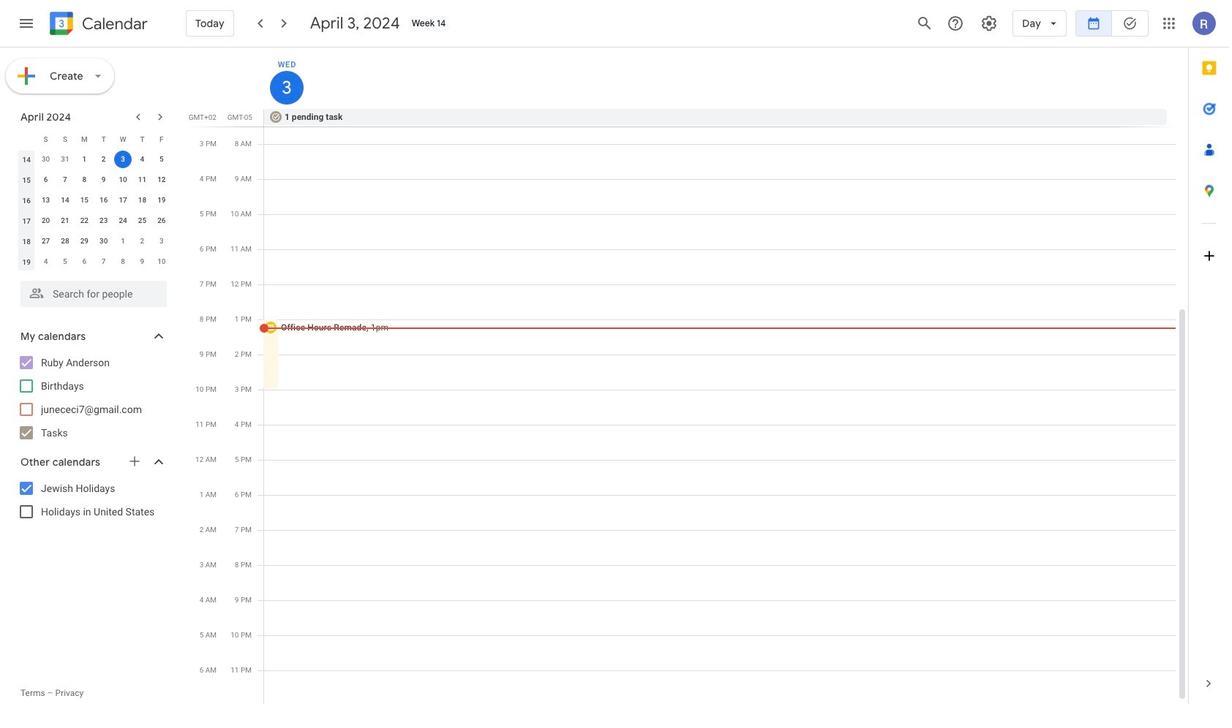 Task type: locate. For each thing, give the bounding box(es) containing it.
11 element
[[133, 171, 151, 189]]

add other calendars image
[[127, 454, 142, 469]]

30 element
[[95, 233, 112, 250]]

column header
[[17, 129, 36, 149]]

18 element
[[133, 192, 151, 209]]

tab list
[[1189, 48, 1229, 664]]

may 1 element
[[114, 233, 132, 250]]

15 element
[[76, 192, 93, 209]]

29 element
[[76, 233, 93, 250]]

4 element
[[133, 151, 151, 168]]

row group inside april 2024 grid
[[17, 149, 171, 272]]

1 element
[[76, 151, 93, 168]]

heading
[[79, 15, 148, 33]]

27 element
[[37, 233, 55, 250]]

10 element
[[114, 171, 132, 189]]

may 10 element
[[153, 253, 170, 271]]

calendar element
[[47, 9, 148, 41]]

main drawer image
[[18, 15, 35, 32]]

settings menu image
[[981, 15, 998, 32]]

cell
[[113, 149, 133, 170]]

12 element
[[153, 171, 170, 189]]

column header inside april 2024 grid
[[17, 129, 36, 149]]

14 element
[[56, 192, 74, 209]]

grid
[[187, 48, 1188, 705]]

23 element
[[95, 212, 112, 230]]

28 element
[[56, 233, 74, 250]]

may 8 element
[[114, 253, 132, 271]]

8 element
[[76, 171, 93, 189]]

25 element
[[133, 212, 151, 230]]

may 5 element
[[56, 253, 74, 271]]

row
[[258, 109, 1188, 127], [17, 129, 171, 149], [17, 149, 171, 170], [17, 170, 171, 190], [17, 190, 171, 211], [17, 211, 171, 231], [17, 231, 171, 252], [17, 252, 171, 272]]

may 2 element
[[133, 233, 151, 250]]

None search field
[[0, 275, 181, 307]]

row group
[[17, 149, 171, 272]]

6 element
[[37, 171, 55, 189]]

26 element
[[153, 212, 170, 230]]

my calendars list
[[3, 351, 181, 445]]

april 2024 grid
[[14, 129, 171, 272]]

16 element
[[95, 192, 112, 209]]



Task type: describe. For each thing, give the bounding box(es) containing it.
may 3 element
[[153, 233, 170, 250]]

heading inside calendar element
[[79, 15, 148, 33]]

may 4 element
[[37, 253, 55, 271]]

21 element
[[56, 212, 74, 230]]

7 element
[[56, 171, 74, 189]]

cell inside april 2024 grid
[[113, 149, 133, 170]]

march 31 element
[[56, 151, 74, 168]]

17 element
[[114, 192, 132, 209]]

other calendars list
[[3, 477, 181, 524]]

may 6 element
[[76, 253, 93, 271]]

2 element
[[95, 151, 112, 168]]

5 element
[[153, 151, 170, 168]]

wednesday, april 3, today element
[[270, 71, 304, 105]]

22 element
[[76, 212, 93, 230]]

may 9 element
[[133, 253, 151, 271]]

may 7 element
[[95, 253, 112, 271]]

march 30 element
[[37, 151, 55, 168]]

9 element
[[95, 171, 112, 189]]

Search for people text field
[[29, 281, 158, 307]]

13 element
[[37, 192, 55, 209]]

19 element
[[153, 192, 170, 209]]

20 element
[[37, 212, 55, 230]]

24 element
[[114, 212, 132, 230]]

3, today element
[[114, 151, 132, 168]]



Task type: vqa. For each thing, say whether or not it's contained in the screenshot.
Birthdays tree item at the left top of the page
no



